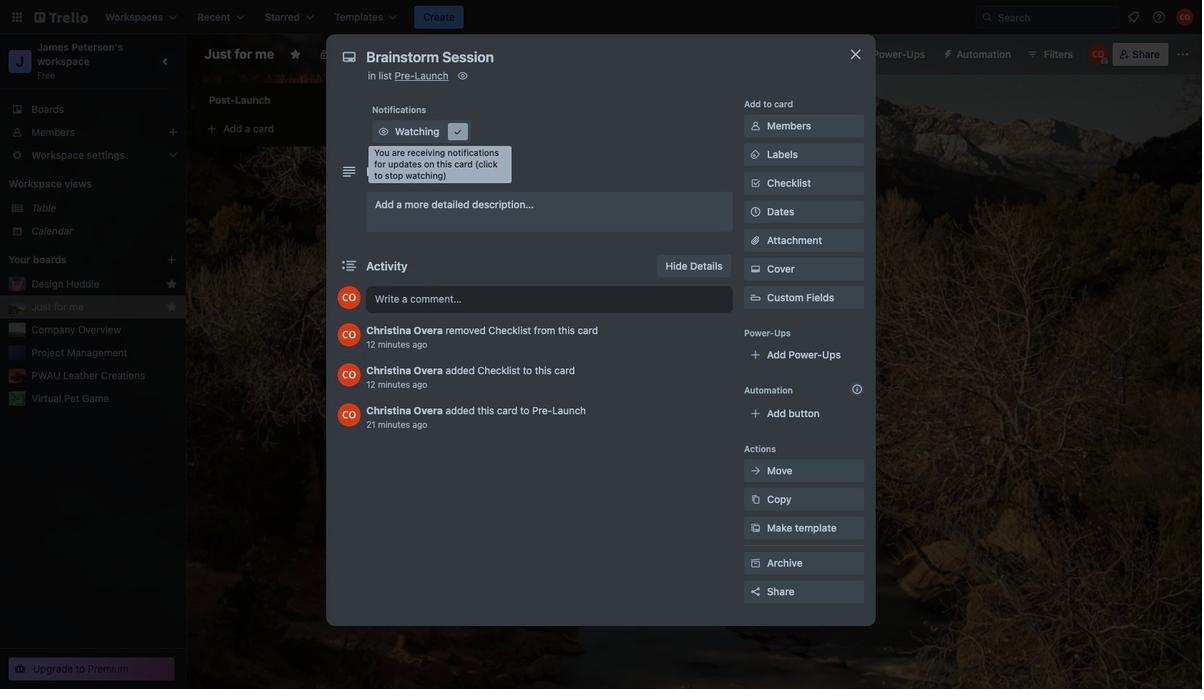 Task type: locate. For each thing, give the bounding box(es) containing it.
Write a comment text field
[[367, 286, 733, 312]]

0 horizontal spatial christina overa (christinaovera) image
[[338, 324, 361, 347]]

starred icon image
[[166, 279, 178, 290], [166, 301, 178, 313]]

christina overa (christinaovera) image
[[1177, 9, 1194, 26], [1089, 44, 1109, 64], [338, 324, 361, 347]]

None text field
[[359, 44, 832, 70]]

your boards with 6 items element
[[9, 251, 145, 269]]

2 starred icon image from the top
[[166, 301, 178, 313]]

0 notifications image
[[1126, 9, 1143, 26]]

1 christina overa (christinaovera) image from the top
[[338, 286, 361, 309]]

christina overa (christinaovera) image
[[338, 286, 361, 309], [338, 364, 361, 387], [338, 404, 361, 427]]

search image
[[982, 11, 994, 23]]

sm image
[[937, 43, 957, 63], [456, 69, 470, 83], [451, 125, 465, 139], [749, 148, 763, 162], [749, 464, 763, 478], [749, 493, 763, 507], [749, 556, 763, 571]]

2 vertical spatial christina overa (christinaovera) image
[[338, 404, 361, 427]]

1 vertical spatial starred icon image
[[166, 301, 178, 313]]

0 vertical spatial christina overa (christinaovera) image
[[1177, 9, 1194, 26]]

0 vertical spatial starred icon image
[[166, 279, 178, 290]]

sm image
[[749, 119, 763, 133], [377, 125, 391, 139], [749, 262, 763, 276], [749, 521, 763, 536]]

add board image
[[166, 254, 178, 266]]

1 vertical spatial christina overa (christinaovera) image
[[338, 364, 361, 387]]

Board name text field
[[198, 43, 282, 66]]

1 horizontal spatial christina overa (christinaovera) image
[[1089, 44, 1109, 64]]

0 vertical spatial christina overa (christinaovera) image
[[338, 286, 361, 309]]

primary element
[[0, 0, 1203, 34]]

close dialog image
[[848, 46, 865, 63]]



Task type: describe. For each thing, give the bounding box(es) containing it.
create from template… image
[[367, 123, 378, 135]]

1 starred icon image from the top
[[166, 279, 178, 290]]

2 vertical spatial christina overa (christinaovera) image
[[338, 324, 361, 347]]

customize views image
[[448, 47, 463, 62]]

star or unstar board image
[[290, 49, 302, 60]]

2 horizontal spatial christina overa (christinaovera) image
[[1177, 9, 1194, 26]]

open information menu image
[[1153, 10, 1167, 24]]

show menu image
[[1176, 47, 1191, 62]]

Search field
[[994, 7, 1119, 27]]

2 christina overa (christinaovera) image from the top
[[338, 364, 361, 387]]

3 christina overa (christinaovera) image from the top
[[338, 404, 361, 427]]

1 vertical spatial christina overa (christinaovera) image
[[1089, 44, 1109, 64]]



Task type: vqa. For each thing, say whether or not it's contained in the screenshot.
5 Notifications image at the top right of the page
no



